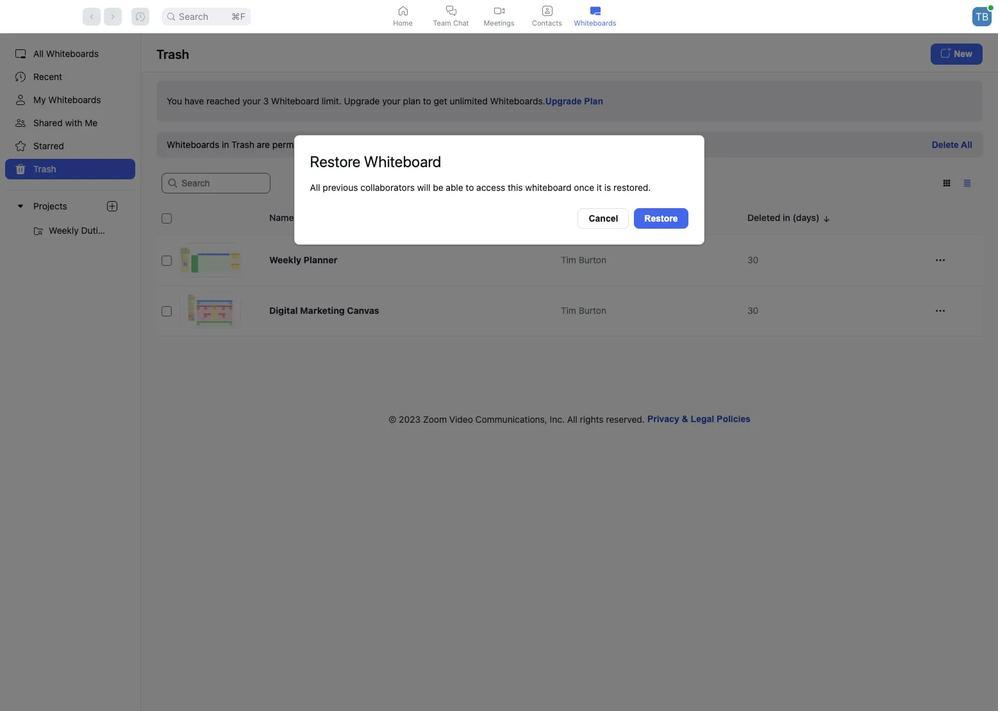 Task type: vqa. For each thing, say whether or not it's contained in the screenshot.
team chat button
yes



Task type: describe. For each thing, give the bounding box(es) containing it.
meetings
[[484, 18, 514, 27]]

chat
[[453, 18, 469, 27]]

profile contact image
[[542, 5, 552, 16]]

team chat
[[433, 18, 469, 27]]

tab list containing home
[[379, 0, 619, 33]]

profile contact image
[[542, 5, 552, 16]]

meetings button
[[475, 0, 523, 33]]

contacts button
[[523, 0, 571, 33]]

magnifier image
[[167, 12, 175, 20]]

team
[[433, 18, 451, 27]]



Task type: locate. For each thing, give the bounding box(es) containing it.
whiteboards button
[[571, 0, 619, 33]]

video on image
[[494, 5, 504, 16]]

team chat button
[[427, 0, 475, 33]]

home
[[393, 18, 413, 27]]

magnifier image
[[167, 12, 175, 20]]

video on image
[[494, 5, 504, 16]]

home button
[[379, 0, 427, 33]]

contacts
[[532, 18, 562, 27]]

team chat image
[[446, 5, 456, 16], [446, 5, 456, 16]]

tb
[[975, 10, 989, 23]]

tab list
[[379, 0, 619, 33]]

⌘f
[[231, 11, 245, 21]]

whiteboards
[[574, 18, 616, 27]]

home small image
[[398, 5, 408, 16], [398, 5, 408, 16]]

whiteboard small image
[[590, 5, 600, 16], [590, 5, 600, 16]]

search
[[179, 11, 208, 21]]

online image
[[988, 5, 993, 10], [988, 5, 993, 10]]



